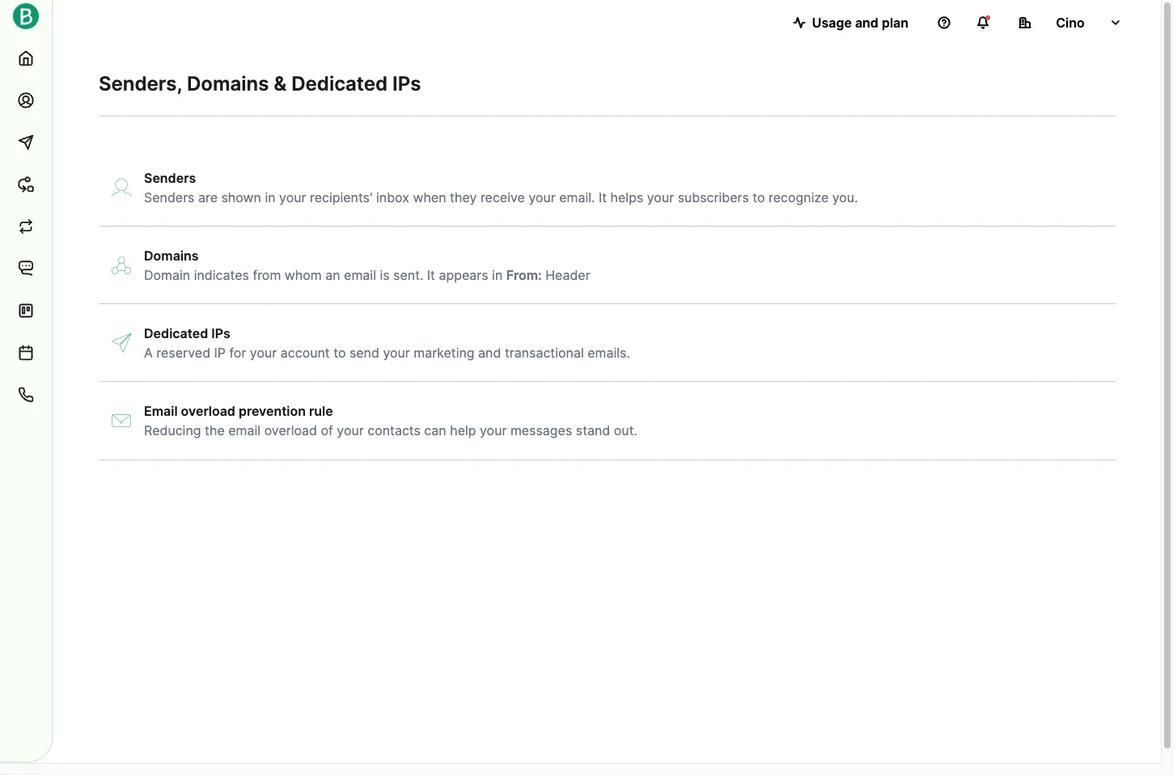 Task type: vqa. For each thing, say whether or not it's contained in the screenshot.
Home link
no



Task type: describe. For each thing, give the bounding box(es) containing it.
ips inside dedicated ips a reserved ip for your account to send your marketing and transactional emails.
[[211, 325, 230, 341]]

your right help
[[480, 422, 507, 439]]

0 vertical spatial domains
[[187, 72, 269, 95]]

stand
[[576, 422, 610, 439]]

domains domain indicates from whom an email is sent. it appears in from: header
[[144, 248, 590, 283]]

inbox
[[376, 189, 409, 206]]

and inside button
[[855, 15, 879, 31]]

senders, domains & dedicated ips
[[99, 72, 421, 95]]

whom
[[285, 267, 322, 283]]

a
[[144, 345, 153, 361]]

and inside dedicated ips a reserved ip for your account to send your marketing and transactional emails.
[[478, 345, 501, 361]]

email.
[[559, 189, 595, 206]]

cino button
[[1006, 6, 1135, 39]]

messages
[[511, 422, 572, 439]]

your right "helps" on the right of page
[[647, 189, 674, 206]]

recognize
[[769, 189, 829, 206]]

of
[[321, 422, 333, 439]]

an
[[325, 267, 340, 283]]

1 horizontal spatial ips
[[393, 72, 421, 95]]

1 horizontal spatial overload
[[264, 422, 317, 439]]

reserved
[[156, 345, 210, 361]]

0 horizontal spatial overload
[[181, 403, 235, 419]]

usage and plan
[[812, 15, 909, 31]]

email
[[144, 403, 178, 419]]

email for overload
[[228, 422, 261, 439]]

indicates
[[194, 267, 249, 283]]

domain
[[144, 267, 190, 283]]

dedicated ips a reserved ip for your account to send your marketing and transactional emails.
[[144, 325, 630, 361]]

0 vertical spatial dedicated
[[291, 72, 388, 95]]

reducing
[[144, 422, 201, 439]]

when
[[413, 189, 446, 206]]

senders,
[[99, 72, 182, 95]]

are
[[198, 189, 218, 206]]

usage
[[812, 15, 852, 31]]

your right the for
[[250, 345, 277, 361]]

cino
[[1056, 15, 1085, 31]]

it inside senders senders are shown in your recipients' inbox when they receive your email. it helps your subscribers to recognize you.
[[599, 189, 607, 206]]

2 senders from the top
[[144, 189, 195, 206]]

they
[[450, 189, 477, 206]]

send
[[350, 345, 379, 361]]

can
[[424, 422, 446, 439]]

for
[[229, 345, 246, 361]]

from:
[[506, 267, 542, 283]]



Task type: locate. For each thing, give the bounding box(es) containing it.
header
[[546, 267, 590, 283]]

0 vertical spatial to
[[753, 189, 765, 206]]

senders senders are shown in your recipients' inbox when they receive your email. it helps your subscribers to recognize you.
[[144, 170, 858, 206]]

marketing
[[414, 345, 475, 361]]

0 horizontal spatial it
[[427, 267, 435, 283]]

in
[[265, 189, 276, 206], [492, 267, 503, 283]]

1 vertical spatial and
[[478, 345, 501, 361]]

dedicated
[[291, 72, 388, 95], [144, 325, 208, 341]]

and right marketing
[[478, 345, 501, 361]]

email overload prevention rule reducing the email overload of your contacts can help your messages stand out.
[[144, 403, 638, 439]]

it inside domains domain indicates from whom an email is sent. it appears in from: header
[[427, 267, 435, 283]]

0 horizontal spatial and
[[478, 345, 501, 361]]

help
[[450, 422, 476, 439]]

the
[[205, 422, 225, 439]]

out.
[[614, 422, 638, 439]]

from
[[253, 267, 281, 283]]

1 vertical spatial domains
[[144, 248, 199, 264]]

email inside domains domain indicates from whom an email is sent. it appears in from: header
[[344, 267, 376, 283]]

it
[[599, 189, 607, 206], [427, 267, 435, 283]]

receive
[[481, 189, 525, 206]]

overload up the at left
[[181, 403, 235, 419]]

0 vertical spatial ips
[[393, 72, 421, 95]]

to
[[753, 189, 765, 206], [334, 345, 346, 361]]

transactional
[[505, 345, 584, 361]]

1 vertical spatial dedicated
[[144, 325, 208, 341]]

to inside dedicated ips a reserved ip for your account to send your marketing and transactional emails.
[[334, 345, 346, 361]]

email inside email overload prevention rule reducing the email overload of your contacts can help your messages stand out.
[[228, 422, 261, 439]]

helps
[[611, 189, 644, 206]]

domains
[[187, 72, 269, 95], [144, 248, 199, 264]]

ip
[[214, 345, 226, 361]]

it left "helps" on the right of page
[[599, 189, 607, 206]]

plan
[[882, 15, 909, 31]]

0 horizontal spatial dedicated
[[144, 325, 208, 341]]

1 vertical spatial ips
[[211, 325, 230, 341]]

0 vertical spatial email
[[344, 267, 376, 283]]

1 vertical spatial in
[[492, 267, 503, 283]]

your right send
[[383, 345, 410, 361]]

in inside senders senders are shown in your recipients' inbox when they receive your email. it helps your subscribers to recognize you.
[[265, 189, 276, 206]]

shown
[[221, 189, 261, 206]]

your left 'recipients''
[[279, 189, 306, 206]]

0 vertical spatial it
[[599, 189, 607, 206]]

and left plan
[[855, 15, 879, 31]]

1 horizontal spatial to
[[753, 189, 765, 206]]

email for is
[[344, 267, 376, 283]]

in right shown
[[265, 189, 276, 206]]

and
[[855, 15, 879, 31], [478, 345, 501, 361]]

sent.
[[393, 267, 424, 283]]

overload down the prevention
[[264, 422, 317, 439]]

1 vertical spatial overload
[[264, 422, 317, 439]]

0 horizontal spatial email
[[228, 422, 261, 439]]

0 horizontal spatial ips
[[211, 325, 230, 341]]

1 vertical spatial email
[[228, 422, 261, 439]]

email right the at left
[[228, 422, 261, 439]]

0 vertical spatial senders
[[144, 170, 196, 186]]

email
[[344, 267, 376, 283], [228, 422, 261, 439]]

email left is
[[344, 267, 376, 283]]

it right sent.
[[427, 267, 435, 283]]

1 horizontal spatial email
[[344, 267, 376, 283]]

1 horizontal spatial and
[[855, 15, 879, 31]]

0 vertical spatial in
[[265, 189, 276, 206]]

ips
[[393, 72, 421, 95], [211, 325, 230, 341]]

is
[[380, 267, 390, 283]]

1 vertical spatial it
[[427, 267, 435, 283]]

1 vertical spatial to
[[334, 345, 346, 361]]

subscribers
[[678, 189, 749, 206]]

0 vertical spatial overload
[[181, 403, 235, 419]]

usage and plan button
[[780, 6, 922, 39]]

contacts
[[368, 422, 421, 439]]

to left send
[[334, 345, 346, 361]]

1 horizontal spatial dedicated
[[291, 72, 388, 95]]

0 horizontal spatial to
[[334, 345, 346, 361]]

dedicated right & on the top left
[[291, 72, 388, 95]]

1 horizontal spatial it
[[599, 189, 607, 206]]

1 vertical spatial senders
[[144, 189, 195, 206]]

&
[[274, 72, 287, 95]]

your
[[279, 189, 306, 206], [529, 189, 556, 206], [647, 189, 674, 206], [250, 345, 277, 361], [383, 345, 410, 361], [337, 422, 364, 439], [480, 422, 507, 439]]

in left the from:
[[492, 267, 503, 283]]

emails.
[[588, 345, 630, 361]]

senders
[[144, 170, 196, 186], [144, 189, 195, 206]]

0 horizontal spatial in
[[265, 189, 276, 206]]

prevention
[[239, 403, 306, 419]]

rule
[[309, 403, 333, 419]]

your right of
[[337, 422, 364, 439]]

in inside domains domain indicates from whom an email is sent. it appears in from: header
[[492, 267, 503, 283]]

to left recognize
[[753, 189, 765, 206]]

1 horizontal spatial in
[[492, 267, 503, 283]]

account
[[281, 345, 330, 361]]

domains left & on the top left
[[187, 72, 269, 95]]

domains inside domains domain indicates from whom an email is sent. it appears in from: header
[[144, 248, 199, 264]]

to inside senders senders are shown in your recipients' inbox when they receive your email. it helps your subscribers to recognize you.
[[753, 189, 765, 206]]

overload
[[181, 403, 235, 419], [264, 422, 317, 439]]

dedicated up reserved
[[144, 325, 208, 341]]

0 vertical spatial and
[[855, 15, 879, 31]]

dedicated inside dedicated ips a reserved ip for your account to send your marketing and transactional emails.
[[144, 325, 208, 341]]

you.
[[832, 189, 858, 206]]

your left email.
[[529, 189, 556, 206]]

recipients'
[[310, 189, 373, 206]]

appears
[[439, 267, 488, 283]]

1 senders from the top
[[144, 170, 196, 186]]

domains up domain
[[144, 248, 199, 264]]



